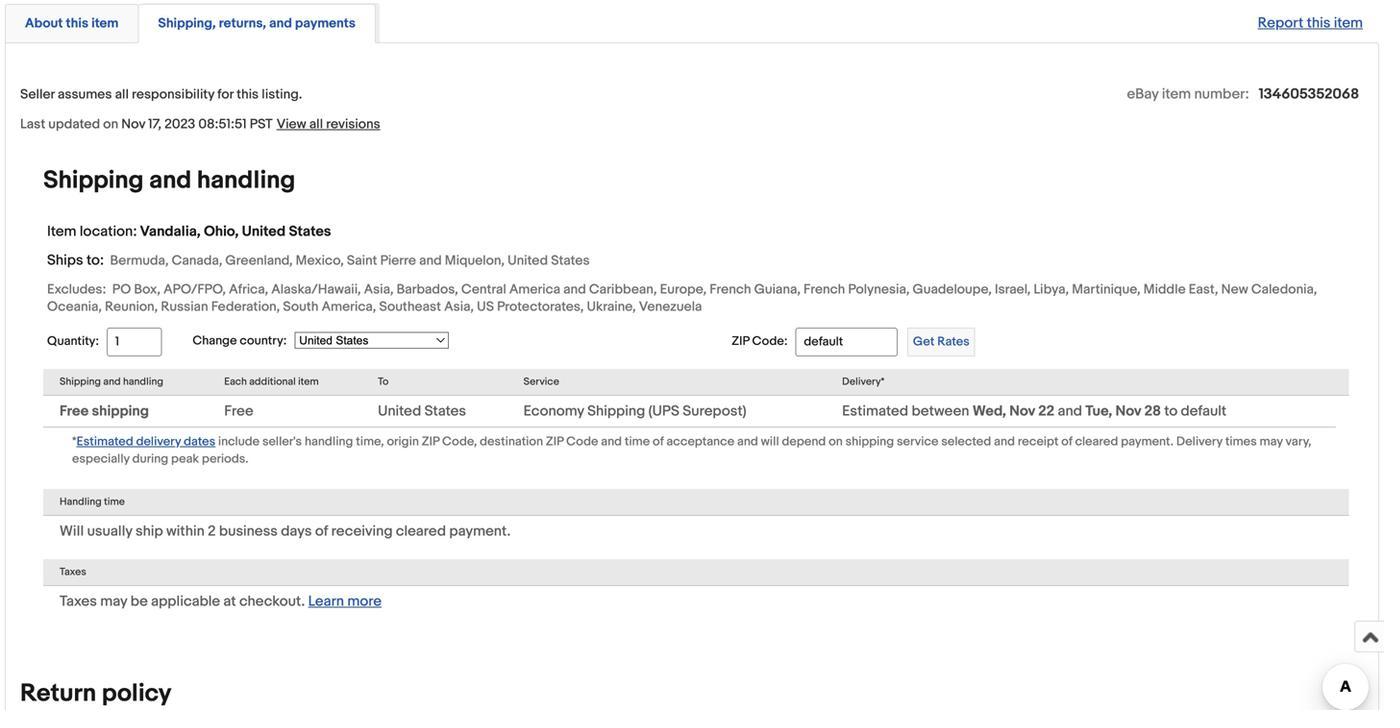 Task type: locate. For each thing, give the bounding box(es) containing it.
nov for 17,
[[121, 116, 145, 133]]

2 taxes from the top
[[60, 593, 97, 610]]

0 vertical spatial shipping
[[43, 166, 144, 196]]

especially
[[72, 452, 130, 467]]

and up barbados, on the top left of the page
[[419, 253, 442, 269]]

0 horizontal spatial on
[[103, 116, 118, 133]]

2 horizontal spatial handling
[[305, 434, 353, 449]]

payment. down 28
[[1121, 434, 1174, 449]]

united up origin
[[378, 403, 421, 420]]

periods.
[[202, 452, 248, 467]]

1 horizontal spatial cleared
[[1075, 434, 1118, 449]]

2
[[208, 523, 216, 540]]

and left receipt
[[994, 434, 1015, 449]]

may left vary,
[[1260, 434, 1283, 449]]

2 vertical spatial states
[[425, 403, 466, 420]]

checkout.
[[239, 593, 305, 610]]

asia, left us
[[444, 299, 474, 315]]

to
[[378, 376, 389, 388]]

2023
[[164, 116, 195, 133]]

1 horizontal spatial this
[[237, 86, 259, 103]]

handling up ohio,
[[197, 166, 295, 196]]

listing.
[[262, 86, 302, 103]]

wed,
[[973, 403, 1006, 420]]

1 vertical spatial taxes
[[60, 593, 97, 610]]

nov left 22 on the right of page
[[1010, 403, 1035, 420]]

surepost
[[683, 403, 743, 420]]

0 horizontal spatial estimated
[[77, 434, 133, 449]]

french right guiana,
[[804, 282, 845, 298]]

1 vertical spatial all
[[309, 116, 323, 133]]

change
[[193, 333, 237, 348]]

on right the depend in the bottom of the page
[[829, 434, 843, 449]]

on
[[103, 116, 118, 133], [829, 434, 843, 449]]

all right view
[[309, 116, 323, 133]]

new
[[1221, 282, 1248, 298]]

1 horizontal spatial asia,
[[444, 299, 474, 315]]

1 french from the left
[[710, 282, 751, 298]]

change country:
[[193, 333, 287, 348]]

excludes:
[[47, 282, 106, 298]]

saint
[[347, 253, 377, 269]]

shipping up code
[[587, 403, 645, 420]]

greenland,
[[225, 253, 293, 269]]

venezuela
[[639, 299, 702, 315]]

ohio,
[[204, 223, 239, 240]]

learn
[[308, 593, 344, 610]]

item inside button
[[91, 15, 119, 32]]

0 horizontal spatial free
[[60, 403, 89, 420]]

0 vertical spatial cleared
[[1075, 434, 1118, 449]]

and inside button
[[269, 15, 292, 32]]

united
[[242, 223, 286, 240], [508, 253, 548, 269], [378, 403, 421, 420]]

guiana,
[[754, 282, 801, 298]]

1 vertical spatial shipping
[[60, 376, 101, 388]]

po
[[112, 282, 131, 298]]

2 horizontal spatial nov
[[1116, 403, 1141, 420]]

return policy
[[20, 679, 172, 709]]

1 horizontal spatial may
[[1260, 434, 1283, 449]]

1 horizontal spatial payment.
[[1121, 434, 1174, 449]]

1 vertical spatial states
[[551, 253, 590, 269]]

handling inside the include seller's handling time, origin zip code, destination zip code and time of acceptance and will depend on shipping service selected and receipt of cleared payment. delivery times may vary, especially during peak periods.
[[305, 434, 353, 449]]

may left be
[[100, 593, 127, 610]]

zip left code:
[[732, 334, 749, 349]]

asia, down saint
[[364, 282, 394, 298]]

2 vertical spatial united
[[378, 403, 421, 420]]

2 horizontal spatial this
[[1307, 14, 1331, 32]]

0 vertical spatial time
[[625, 434, 650, 449]]

will
[[60, 523, 84, 540]]

this right report
[[1307, 14, 1331, 32]]

shipping up free shipping at the bottom of page
[[60, 376, 101, 388]]

2 horizontal spatial zip
[[732, 334, 749, 349]]

taxes down will
[[60, 566, 86, 579]]

and right 22 on the right of page
[[1058, 403, 1082, 420]]

2 horizontal spatial united
[[508, 253, 548, 269]]

*
[[72, 434, 77, 449]]

1 vertical spatial payment.
[[449, 523, 511, 540]]

ZIP Code: text field
[[795, 328, 898, 357]]

and right returns,
[[269, 15, 292, 32]]

0 vertical spatial taxes
[[60, 566, 86, 579]]

1 vertical spatial cleared
[[396, 523, 446, 540]]

zip right origin
[[422, 434, 439, 449]]

may
[[1260, 434, 1283, 449], [100, 593, 127, 610]]

cleared right receiving
[[396, 523, 446, 540]]

2 horizontal spatial states
[[551, 253, 590, 269]]

payments
[[295, 15, 356, 32]]

and inside 'ships to: bermuda, canada, greenland, mexico, saint pierre and miquelon, united states'
[[419, 253, 442, 269]]

united up greenland,
[[242, 223, 286, 240]]

about
[[25, 15, 63, 32]]

2 vertical spatial handling
[[305, 434, 353, 449]]

1 horizontal spatial shipping
[[846, 434, 894, 449]]

receiving
[[331, 523, 393, 540]]

ebay item number: 134605352068
[[1127, 85, 1359, 103]]

be
[[130, 593, 148, 610]]

estimated delivery dates link
[[77, 432, 215, 450]]

0 horizontal spatial of
[[315, 523, 328, 540]]

europe,
[[660, 282, 707, 298]]

states up america
[[551, 253, 590, 269]]

item right about on the top
[[91, 15, 119, 32]]

shipping left service
[[846, 434, 894, 449]]

states
[[289, 223, 331, 240], [551, 253, 590, 269], [425, 403, 466, 420]]

central
[[461, 282, 506, 298]]

0 horizontal spatial this
[[66, 15, 88, 32]]

tab list containing about this item
[[5, 0, 1379, 43]]

handling
[[60, 496, 102, 508]]

item
[[1334, 14, 1363, 32], [91, 15, 119, 32], [1162, 85, 1191, 103], [298, 376, 319, 388]]

shipping up * estimated delivery dates
[[92, 403, 149, 420]]

taxes for taxes
[[60, 566, 86, 579]]

of right receipt
[[1062, 434, 1073, 449]]

about this item button
[[25, 14, 119, 33]]

cleared
[[1075, 434, 1118, 449], [396, 523, 446, 540]]

1 free from the left
[[60, 403, 89, 420]]

shipping,
[[158, 15, 216, 32]]

this right about on the top
[[66, 15, 88, 32]]

each
[[224, 376, 247, 388]]

2 free from the left
[[224, 403, 253, 420]]

ebay
[[1127, 85, 1159, 103]]

estimated down 'delivery*'
[[842, 403, 909, 420]]

0 horizontal spatial french
[[710, 282, 751, 298]]

view all revisions link
[[273, 115, 380, 133]]

handling down quantity: text box
[[123, 376, 163, 388]]

all right assumes
[[115, 86, 129, 103]]

israel,
[[995, 282, 1031, 298]]

cleared down the tue,
[[1075, 434, 1118, 449]]

1 vertical spatial shipping and handling
[[60, 376, 163, 388]]

time inside the include seller's handling time, origin zip code, destination zip code and time of acceptance and will depend on shipping service selected and receipt of cleared payment. delivery times may vary, especially during peak periods.
[[625, 434, 650, 449]]

to
[[1164, 403, 1178, 420]]

1 horizontal spatial zip
[[546, 434, 564, 449]]

french left guiana,
[[710, 282, 751, 298]]

get rates
[[913, 335, 970, 350]]

time down economy shipping (ups surepost )
[[625, 434, 650, 449]]

1 horizontal spatial nov
[[1010, 403, 1035, 420]]

service
[[897, 434, 939, 449]]

1 horizontal spatial free
[[224, 403, 253, 420]]

russian
[[161, 299, 208, 315]]

taxes left be
[[60, 593, 97, 610]]

0 horizontal spatial all
[[115, 86, 129, 103]]

payment. down code,
[[449, 523, 511, 540]]

additional
[[249, 376, 296, 388]]

shipping and handling up free shipping at the bottom of page
[[60, 376, 163, 388]]

estimated
[[842, 403, 909, 420], [77, 434, 133, 449]]

1 horizontal spatial handling
[[197, 166, 295, 196]]

1 vertical spatial on
[[829, 434, 843, 449]]

0 horizontal spatial states
[[289, 223, 331, 240]]

1 vertical spatial shipping
[[846, 434, 894, 449]]

1 taxes from the top
[[60, 566, 86, 579]]

1 horizontal spatial french
[[804, 282, 845, 298]]

shipping inside the include seller's handling time, origin zip code, destination zip code and time of acceptance and will depend on shipping service selected and receipt of cleared payment. delivery times may vary, especially during peak periods.
[[846, 434, 894, 449]]

caribbean,
[[589, 282, 657, 298]]

0 horizontal spatial may
[[100, 593, 127, 610]]

0 vertical spatial payment.
[[1121, 434, 1174, 449]]

states up code,
[[425, 403, 466, 420]]

caledonia,
[[1251, 282, 1317, 298]]

and up protectorates,
[[563, 282, 586, 298]]

1 horizontal spatial on
[[829, 434, 843, 449]]

0 vertical spatial shipping
[[92, 403, 149, 420]]

this right for
[[237, 86, 259, 103]]

between
[[912, 403, 969, 420]]

1 horizontal spatial all
[[309, 116, 323, 133]]

revisions
[[326, 116, 380, 133]]

selected
[[941, 434, 991, 449]]

and
[[269, 15, 292, 32], [149, 166, 191, 196], [419, 253, 442, 269], [563, 282, 586, 298], [103, 376, 121, 388], [1058, 403, 1082, 420], [601, 434, 622, 449], [737, 434, 758, 449], [994, 434, 1015, 449]]

free for free
[[224, 403, 253, 420]]

0 vertical spatial united
[[242, 223, 286, 240]]

nov left 28
[[1116, 403, 1141, 420]]

time up usually
[[104, 496, 125, 508]]

0 vertical spatial asia,
[[364, 282, 394, 298]]

zip
[[732, 334, 749, 349], [422, 434, 439, 449], [546, 434, 564, 449]]

on right updated
[[103, 116, 118, 133]]

1 horizontal spatial estimated
[[842, 403, 909, 420]]

shipping and handling up the vandalia,
[[43, 166, 295, 196]]

item right additional
[[298, 376, 319, 388]]

code,
[[442, 434, 477, 449]]

taxes
[[60, 566, 86, 579], [60, 593, 97, 610]]

0 vertical spatial may
[[1260, 434, 1283, 449]]

business
[[219, 523, 278, 540]]

Quantity: text field
[[107, 328, 162, 357]]

time,
[[356, 434, 384, 449]]

0 horizontal spatial nov
[[121, 116, 145, 133]]

1 vertical spatial asia,
[[444, 299, 474, 315]]

item for report this item
[[1334, 14, 1363, 32]]

item right report
[[1334, 14, 1363, 32]]

0 horizontal spatial zip
[[422, 434, 439, 449]]

responsibility
[[132, 86, 214, 103]]

free down each
[[224, 403, 253, 420]]

1 vertical spatial time
[[104, 496, 125, 508]]

0 horizontal spatial payment.
[[449, 523, 511, 540]]

this inside button
[[66, 15, 88, 32]]

1 vertical spatial united
[[508, 253, 548, 269]]

estimated up "especially" on the left bottom of the page
[[77, 434, 133, 449]]

0 horizontal spatial shipping
[[92, 403, 149, 420]]

handling left time,
[[305, 434, 353, 449]]

free up '*'
[[60, 403, 89, 420]]

item
[[47, 223, 76, 240]]

1 horizontal spatial of
[[653, 434, 664, 449]]

handling time
[[60, 496, 125, 508]]

0 horizontal spatial united
[[242, 223, 286, 240]]

of right days
[[315, 523, 328, 540]]

location:
[[80, 223, 137, 240]]

zip left code
[[546, 434, 564, 449]]

united up america
[[508, 253, 548, 269]]

1 horizontal spatial time
[[625, 434, 650, 449]]

of down (ups
[[653, 434, 664, 449]]

shipping up location:
[[43, 166, 144, 196]]

1 vertical spatial may
[[100, 593, 127, 610]]

delivery
[[136, 434, 181, 449]]

seller
[[20, 86, 55, 103]]

17,
[[148, 116, 162, 133]]

zip code:
[[732, 334, 788, 349]]

states up 'ships to: bermuda, canada, greenland, mexico, saint pierre and miquelon, united states'
[[289, 223, 331, 240]]

nov left 17,
[[121, 116, 145, 133]]

tab list
[[5, 0, 1379, 43]]

return
[[20, 679, 96, 709]]

0 horizontal spatial handling
[[123, 376, 163, 388]]



Task type: describe. For each thing, give the bounding box(es) containing it.
0 vertical spatial on
[[103, 116, 118, 133]]

0 horizontal spatial asia,
[[364, 282, 394, 298]]

and up the vandalia,
[[149, 166, 191, 196]]

and inside po box, apo/fpo, africa, alaska/hawaii, asia, barbados, central america and caribbean, europe, french guiana, french polynesia, guadeloupe, israel, libya, martinique, middle east, new caledonia, oceania, reunion, russian federation, south america, southeast asia, us protectorates, ukraine, venezuela
[[563, 282, 586, 298]]

and right code
[[601, 434, 622, 449]]

service
[[523, 376, 559, 388]]

free for free shipping
[[60, 403, 89, 420]]

0 vertical spatial estimated
[[842, 403, 909, 420]]

box,
[[134, 282, 161, 298]]

mexico,
[[296, 253, 344, 269]]

taxes may be applicable at checkout. learn more
[[60, 593, 382, 610]]

middle
[[1144, 282, 1186, 298]]

1 vertical spatial handling
[[123, 376, 163, 388]]

taxes for taxes may be applicable at checkout. learn more
[[60, 593, 97, 610]]

item for each additional item
[[298, 376, 319, 388]]

report this item
[[1258, 14, 1363, 32]]

code:
[[752, 334, 788, 349]]

will
[[761, 434, 779, 449]]

0 vertical spatial shipping and handling
[[43, 166, 295, 196]]

during
[[132, 452, 168, 467]]

22
[[1038, 403, 1055, 420]]

united inside 'ships to: bermuda, canada, greenland, mexico, saint pierre and miquelon, united states'
[[508, 253, 548, 269]]

and up free shipping at the bottom of page
[[103, 376, 121, 388]]

destination
[[480, 434, 543, 449]]

nov for 22
[[1010, 403, 1035, 420]]

0 vertical spatial states
[[289, 223, 331, 240]]

default
[[1181, 403, 1227, 420]]

shipping, returns, and payments
[[158, 15, 356, 32]]

vary,
[[1286, 434, 1312, 449]]

barbados,
[[397, 282, 458, 298]]

shipping, returns, and payments button
[[158, 14, 356, 33]]

each additional item
[[224, 376, 319, 388]]

vandalia,
[[140, 223, 201, 240]]

learn more link
[[308, 593, 382, 610]]

last
[[20, 116, 45, 133]]

0 horizontal spatial cleared
[[396, 523, 446, 540]]

item for about this item
[[91, 15, 119, 32]]

free shipping
[[60, 403, 149, 420]]

times
[[1225, 434, 1257, 449]]

include seller's handling time, origin zip code, destination zip code and time of acceptance and will depend on shipping service selected and receipt of cleared payment. delivery times may vary, especially during peak periods.
[[72, 434, 1312, 467]]

1 vertical spatial estimated
[[77, 434, 133, 449]]

depend
[[782, 434, 826, 449]]

east,
[[1189, 282, 1218, 298]]

get
[[913, 335, 935, 350]]

dates
[[184, 434, 215, 449]]

report this item link
[[1248, 5, 1373, 41]]

libya,
[[1034, 282, 1069, 298]]

america
[[509, 282, 560, 298]]

canada,
[[172, 253, 222, 269]]

1 horizontal spatial states
[[425, 403, 466, 420]]

estimated between wed, nov 22 and tue, nov 28 to default
[[842, 403, 1227, 420]]

rates
[[937, 335, 970, 350]]

* estimated delivery dates
[[72, 434, 215, 449]]

protectorates,
[[497, 299, 584, 315]]

peak
[[171, 452, 199, 467]]

united states
[[378, 403, 466, 420]]

updated
[[48, 116, 100, 133]]

code
[[566, 434, 598, 449]]

applicable
[[151, 593, 220, 610]]

get rates button
[[907, 328, 975, 357]]

for
[[217, 86, 234, 103]]

08:51:51
[[198, 116, 247, 133]]

on inside the include seller's handling time, origin zip code, destination zip code and time of acceptance and will depend on shipping service selected and receipt of cleared payment. delivery times may vary, especially during peak periods.
[[829, 434, 843, 449]]

states inside 'ships to: bermuda, canada, greenland, mexico, saint pierre and miquelon, united states'
[[551, 253, 590, 269]]

and left will
[[737, 434, 758, 449]]

martinique,
[[1072, 282, 1141, 298]]

receipt
[[1018, 434, 1059, 449]]

delivery
[[1176, 434, 1223, 449]]

to:
[[87, 252, 104, 269]]

acceptance
[[667, 434, 735, 449]]

more
[[347, 593, 382, 610]]

ship
[[136, 523, 163, 540]]

this for report
[[1307, 14, 1331, 32]]

southeast
[[379, 299, 441, 315]]

report
[[1258, 14, 1304, 32]]

2 horizontal spatial of
[[1062, 434, 1073, 449]]

ukraine,
[[587, 299, 636, 315]]

28
[[1144, 403, 1161, 420]]

country:
[[240, 333, 287, 348]]

item location: vandalia, ohio, united states
[[47, 223, 331, 240]]

africa,
[[229, 282, 268, 298]]

2 french from the left
[[804, 282, 845, 298]]

miquelon,
[[445, 253, 505, 269]]

payment. inside the include seller's handling time, origin zip code, destination zip code and time of acceptance and will depend on shipping service selected and receipt of cleared payment. delivery times may vary, especially during peak periods.
[[1121, 434, 1174, 449]]

ships to: bermuda, canada, greenland, mexico, saint pierre and miquelon, united states
[[47, 252, 590, 269]]

federation,
[[211, 299, 280, 315]]

0 vertical spatial handling
[[197, 166, 295, 196]]

1 horizontal spatial united
[[378, 403, 421, 420]]

0 horizontal spatial time
[[104, 496, 125, 508]]

ships
[[47, 252, 83, 269]]

guadeloupe,
[[913, 282, 992, 298]]

include
[[218, 434, 260, 449]]

reunion,
[[105, 299, 158, 315]]

134605352068
[[1259, 85, 1359, 103]]

alaska/hawaii,
[[271, 282, 361, 298]]

economy
[[523, 403, 584, 420]]

view
[[277, 116, 306, 133]]

item right 'ebay'
[[1162, 85, 1191, 103]]

may inside the include seller's handling time, origin zip code, destination zip code and time of acceptance and will depend on shipping service selected and receipt of cleared payment. delivery times may vary, especially during peak periods.
[[1260, 434, 1283, 449]]

policy
[[102, 679, 172, 709]]

this for about
[[66, 15, 88, 32]]

cleared inside the include seller's handling time, origin zip code, destination zip code and time of acceptance and will depend on shipping service selected and receipt of cleared payment. delivery times may vary, especially during peak periods.
[[1075, 434, 1118, 449]]

2 vertical spatial shipping
[[587, 403, 645, 420]]

last updated on nov 17, 2023 08:51:51 pst view all revisions
[[20, 116, 380, 133]]

bermuda,
[[110, 253, 169, 269]]

usually
[[87, 523, 132, 540]]

0 vertical spatial all
[[115, 86, 129, 103]]



Task type: vqa. For each thing, say whether or not it's contained in the screenshot.


